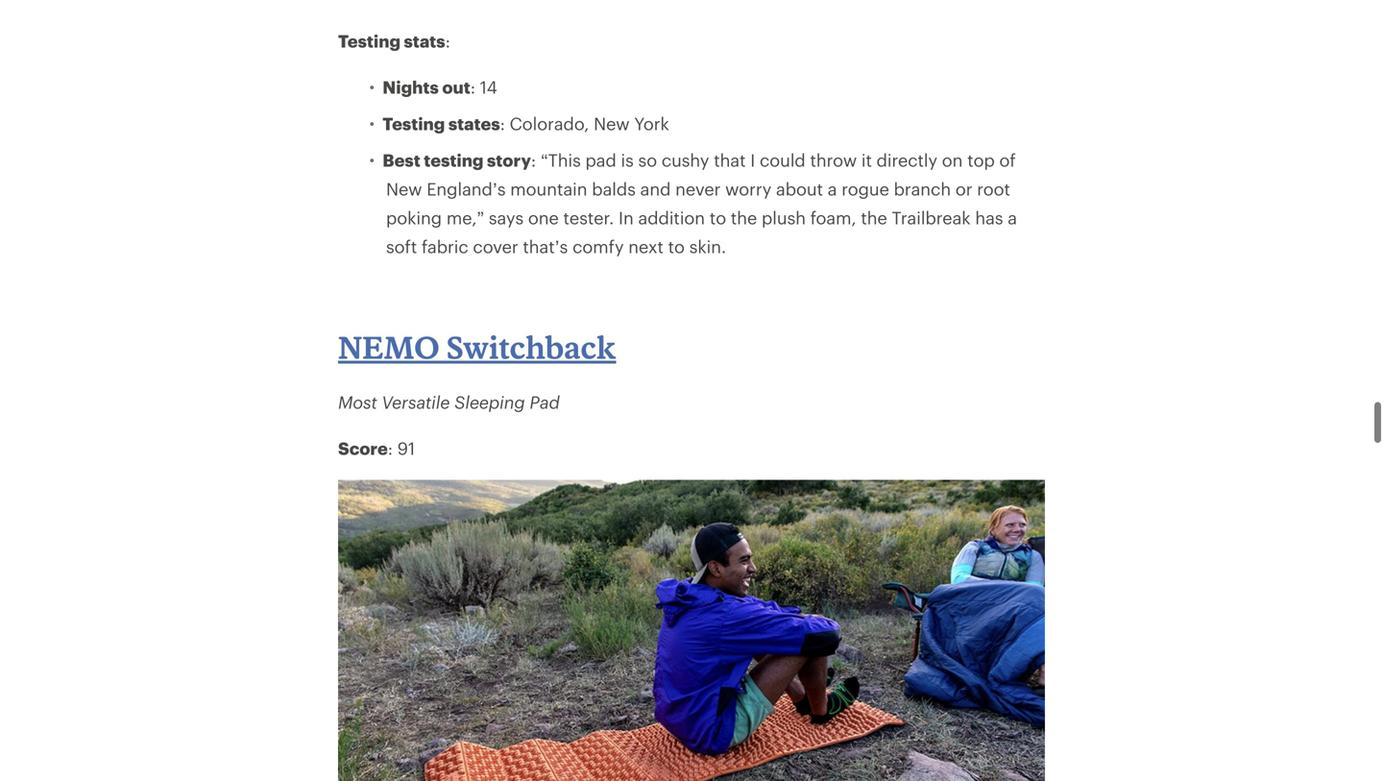 Task type: vqa. For each thing, say whether or not it's contained in the screenshot.
14
yes



Task type: describe. For each thing, give the bounding box(es) containing it.
: for testing stats
[[446, 31, 451, 51]]

is
[[621, 150, 634, 170]]

could
[[760, 150, 806, 170]]

states
[[449, 114, 500, 134]]

0 vertical spatial a
[[828, 179, 838, 199]]

balds
[[592, 179, 636, 199]]

2 the from the left
[[861, 208, 888, 228]]

england's
[[427, 179, 506, 199]]

: for nights out
[[471, 77, 476, 97]]

trailbreak
[[892, 208, 971, 228]]

nemo switchback image
[[338, 480, 1046, 781]]

soft
[[386, 237, 417, 257]]

that's
[[523, 237, 568, 257]]

york
[[635, 114, 670, 134]]

and
[[641, 179, 671, 199]]

plush
[[762, 208, 806, 228]]

1 horizontal spatial new
[[594, 114, 630, 134]]

in
[[619, 208, 634, 228]]

sleeping
[[455, 392, 525, 412]]

stats
[[404, 31, 446, 51]]

: left 91
[[388, 438, 393, 459]]

branch
[[894, 179, 951, 199]]

most
[[338, 392, 377, 412]]

0 horizontal spatial to
[[669, 237, 685, 257]]

nemo
[[338, 329, 440, 366]]

nights out : 14
[[383, 77, 498, 97]]

testing for testing stats
[[338, 31, 401, 51]]

score
[[338, 438, 388, 459]]

cushy
[[662, 150, 710, 170]]

testing for testing states
[[383, 114, 445, 134]]

throw
[[811, 150, 857, 170]]

versatile
[[382, 392, 450, 412]]

says
[[489, 208, 524, 228]]

switchback
[[446, 329, 616, 366]]

best
[[383, 150, 421, 170]]

i
[[751, 150, 756, 170]]

nemo switchback
[[338, 329, 616, 366]]

it
[[862, 150, 872, 170]]



Task type: locate. For each thing, give the bounding box(es) containing it.
testing left stats
[[338, 31, 401, 51]]

"this
[[541, 150, 581, 170]]

0 horizontal spatial new
[[386, 179, 422, 199]]

new inside : "this pad is so cushy that i could throw it directly on top of new england's mountain balds and never worry about a rogue branch or root poking me," says one tester. in addition to the plush foam, the trailbreak has a soft fabric cover that's comfy next to skin.
[[386, 179, 422, 199]]

0 horizontal spatial a
[[828, 179, 838, 199]]

1 vertical spatial a
[[1008, 208, 1018, 228]]

has
[[976, 208, 1004, 228]]

one
[[528, 208, 559, 228]]

: "this pad is so cushy that i could throw it directly on top of new england's mountain balds and never worry about a rogue branch or root poking me," says one tester. in addition to the plush foam, the trailbreak has a soft fabric cover that's comfy next to skin.
[[386, 150, 1018, 257]]

colorado,
[[510, 114, 589, 134]]

1 vertical spatial testing
[[383, 114, 445, 134]]

testing states : colorado, new york
[[383, 114, 670, 134]]

a right has
[[1008, 208, 1018, 228]]

testing
[[338, 31, 401, 51], [383, 114, 445, 134]]

comfy
[[573, 237, 624, 257]]

pad
[[530, 392, 560, 412]]

fabric
[[422, 237, 469, 257]]

the down rogue
[[861, 208, 888, 228]]

new
[[594, 114, 630, 134], [386, 179, 422, 199]]

score : 91
[[338, 438, 415, 459]]

so
[[639, 150, 657, 170]]

nemo switchback link
[[338, 329, 616, 366]]

a up foam,
[[828, 179, 838, 199]]

: for testing states
[[500, 114, 505, 134]]

: up nights out : 14
[[446, 31, 451, 51]]

directly
[[877, 150, 938, 170]]

mountain
[[511, 179, 588, 199]]

on
[[943, 150, 963, 170]]

root
[[978, 179, 1011, 199]]

1 vertical spatial new
[[386, 179, 422, 199]]

rogue
[[842, 179, 890, 199]]

of
[[1000, 150, 1016, 170]]

: left "this
[[531, 150, 536, 170]]

or
[[956, 179, 973, 199]]

to up the "skin."
[[710, 208, 727, 228]]

new down best
[[386, 179, 422, 199]]

0 vertical spatial to
[[710, 208, 727, 228]]

: left 14 at top
[[471, 77, 476, 97]]

1 horizontal spatial the
[[861, 208, 888, 228]]

pad
[[586, 150, 617, 170]]

story
[[487, 150, 531, 170]]

a
[[828, 179, 838, 199], [1008, 208, 1018, 228]]

foam,
[[811, 208, 857, 228]]

poking
[[386, 208, 442, 228]]

most versatile sleeping pad
[[338, 392, 560, 412]]

next
[[629, 237, 664, 257]]

to down addition
[[669, 237, 685, 257]]

to
[[710, 208, 727, 228], [669, 237, 685, 257]]

never
[[676, 179, 721, 199]]

me,"
[[447, 208, 484, 228]]

1 horizontal spatial to
[[710, 208, 727, 228]]

: up story
[[500, 114, 505, 134]]

1 the from the left
[[731, 208, 757, 228]]

new up pad
[[594, 114, 630, 134]]

that
[[714, 150, 746, 170]]

1 horizontal spatial a
[[1008, 208, 1018, 228]]

testing down nights
[[383, 114, 445, 134]]

0 vertical spatial testing
[[338, 31, 401, 51]]

testing stats :
[[338, 31, 451, 51]]

91
[[398, 438, 415, 459]]

:
[[446, 31, 451, 51], [471, 77, 476, 97], [500, 114, 505, 134], [531, 150, 536, 170], [388, 438, 393, 459]]

14
[[480, 77, 498, 97]]

: inside : "this pad is so cushy that i could throw it directly on top of new england's mountain balds and never worry about a rogue branch or root poking me," says one tester. in addition to the plush foam, the trailbreak has a soft fabric cover that's comfy next to skin.
[[531, 150, 536, 170]]

worry
[[726, 179, 772, 199]]

cover
[[473, 237, 519, 257]]

0 vertical spatial new
[[594, 114, 630, 134]]

the
[[731, 208, 757, 228], [861, 208, 888, 228]]

tester.
[[564, 208, 614, 228]]

out
[[442, 77, 471, 97]]

testing
[[424, 150, 484, 170]]

the down worry at right top
[[731, 208, 757, 228]]

top
[[968, 150, 995, 170]]

about
[[777, 179, 824, 199]]

0 horizontal spatial the
[[731, 208, 757, 228]]

addition
[[639, 208, 705, 228]]

skin.
[[690, 237, 727, 257]]

nights
[[383, 77, 439, 97]]

best testing story
[[383, 150, 531, 170]]

1 vertical spatial to
[[669, 237, 685, 257]]



